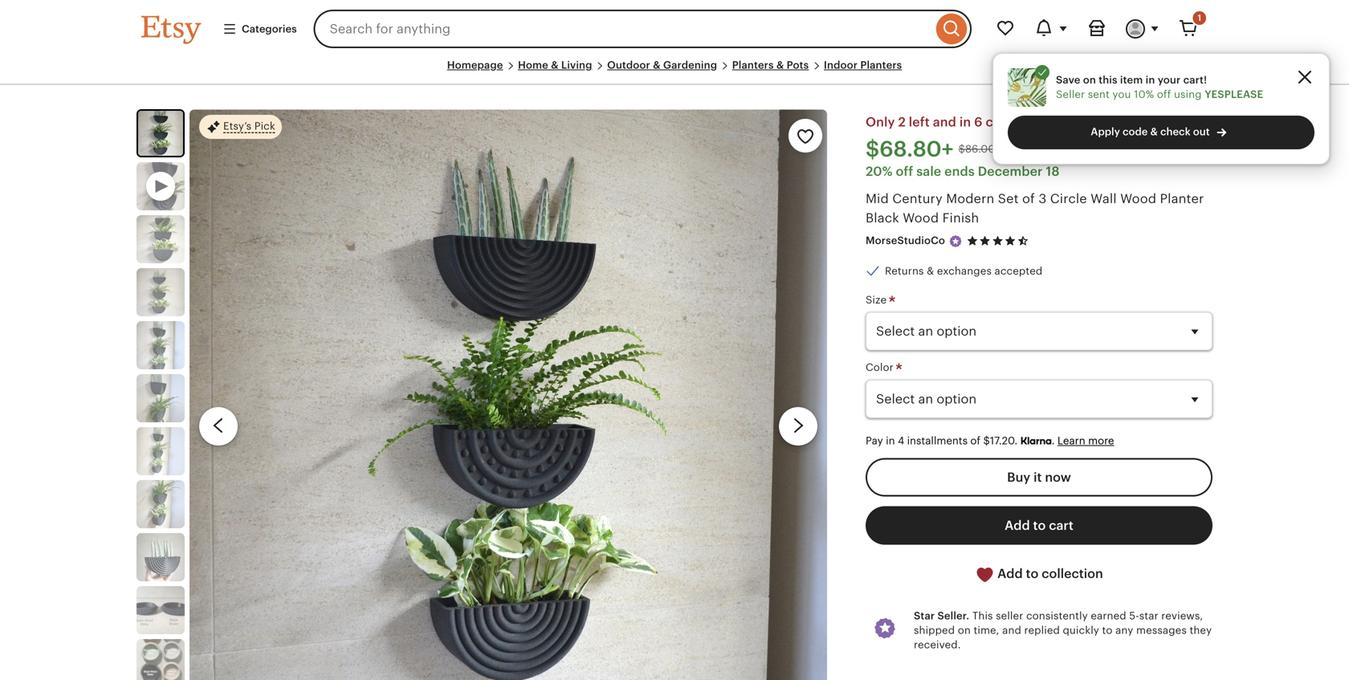 Task type: vqa. For each thing, say whether or not it's contained in the screenshot.
2nd the Helpful? from the top of the page
no



Task type: describe. For each thing, give the bounding box(es) containing it.
save
[[1057, 74, 1081, 86]]

homepage link
[[447, 59, 503, 71]]

categories button
[[211, 14, 309, 43]]

mid century modern set of 3 circle wall wood planter black image 4 image
[[137, 322, 185, 370]]

etsy's
[[223, 120, 252, 132]]

mid century modern set of 3 circle wall wood planter black wood finish
[[866, 191, 1205, 225]]

mid century modern set of 3 circle wall wood planter black image 9 image
[[137, 587, 185, 635]]

black
[[866, 211, 900, 225]]

pots
[[787, 59, 809, 71]]

2 planters from the left
[[861, 59, 902, 71]]

klarna
[[1021, 435, 1052, 447]]

star_seller image
[[949, 234, 963, 249]]

$17.20.
[[984, 435, 1018, 447]]

homepage
[[447, 59, 503, 71]]

set
[[999, 191, 1019, 206]]

pick
[[254, 120, 275, 132]]

exchanges
[[938, 265, 992, 277]]

collection
[[1042, 567, 1104, 581]]

received.
[[914, 639, 961, 651]]

and inside this seller consistently earned 5-star reviews, shipped on time, and replied quickly to any messages they received.
[[1003, 625, 1022, 637]]

add for add to cart
[[1005, 519, 1031, 533]]

indoor planters
[[824, 59, 902, 71]]

20%
[[866, 164, 893, 179]]

etsy's pick
[[223, 120, 275, 132]]

living
[[561, 59, 593, 71]]

they
[[1190, 625, 1213, 637]]

installments
[[908, 435, 968, 447]]

apply code & check out
[[1091, 126, 1210, 138]]

indoor
[[824, 59, 858, 71]]

out
[[1194, 126, 1210, 138]]

mid century modern set of 3 circle wall wood planter black image 2 image
[[137, 215, 185, 264]]

add to cart button
[[866, 507, 1213, 545]]

apply
[[1091, 126, 1121, 138]]

gardening
[[664, 59, 718, 71]]

in inside pay in 4 installments of $17.20. klarna . learn more
[[886, 435, 895, 447]]

in for and
[[960, 115, 972, 130]]

etsy's pick button
[[199, 114, 282, 140]]

carts
[[986, 115, 1018, 130]]

ends
[[945, 164, 975, 179]]

0 horizontal spatial off
[[896, 164, 914, 179]]

to for collection
[[1026, 567, 1039, 581]]

item
[[1121, 74, 1144, 86]]

yesplease
[[1205, 88, 1264, 100]]

$86.00+
[[959, 143, 1002, 155]]

add for add to collection
[[998, 567, 1023, 581]]

5-
[[1130, 610, 1140, 622]]

finish
[[943, 211, 980, 225]]

4
[[898, 435, 905, 447]]

mid century modern set of 3 circle wall wood planter black image 3 image
[[137, 269, 185, 317]]

apply code & check out link
[[1008, 116, 1315, 150]]

10%
[[1135, 88, 1155, 100]]

this seller consistently earned 5-star reviews, shipped on time, and replied quickly to any messages they received.
[[914, 610, 1213, 651]]

save on this item in your cart! seller sent you 10% off using yesplease
[[1057, 74, 1264, 100]]

more
[[1089, 435, 1115, 447]]

cart
[[1049, 519, 1074, 533]]

wall
[[1091, 191, 1117, 206]]

categories banner
[[112, 0, 1237, 58]]

mid century modern set of 3 circle wall wood planter black image 10 image
[[137, 640, 185, 681]]

star
[[914, 610, 935, 622]]

1 horizontal spatial mid century modern set of 3 circle wall wood planter black image 1 image
[[190, 110, 828, 681]]

.
[[1052, 435, 1055, 447]]

time,
[[974, 625, 1000, 637]]

your
[[1158, 74, 1181, 86]]

on inside save on this item in your cart! seller sent you 10% off using yesplease
[[1084, 74, 1097, 86]]

outdoor
[[607, 59, 651, 71]]

this
[[1099, 74, 1118, 86]]

morsestudioco
[[866, 235, 946, 247]]

buy it now button
[[866, 458, 1213, 497]]

seller
[[996, 610, 1024, 622]]

buy it now
[[1008, 470, 1072, 485]]

18
[[1046, 164, 1060, 179]]

1 horizontal spatial wood
[[1121, 191, 1157, 206]]

reviews,
[[1162, 610, 1204, 622]]

shipped
[[914, 625, 955, 637]]

mid century modern set of 3 circle wall wood planter black image 7 image
[[137, 481, 185, 529]]

& for planters & pots
[[777, 59, 784, 71]]

sent
[[1088, 88, 1110, 100]]

december
[[978, 164, 1043, 179]]

earned
[[1091, 610, 1127, 622]]

planters & pots
[[732, 59, 809, 71]]



Task type: locate. For each thing, give the bounding box(es) containing it.
none search field inside categories banner
[[314, 10, 972, 48]]

now
[[1046, 470, 1072, 485]]

seller
[[1057, 88, 1086, 100]]

of for installments
[[971, 435, 981, 447]]

wood
[[1121, 191, 1157, 206], [903, 211, 939, 225]]

consistently
[[1027, 610, 1088, 622]]

in for item
[[1146, 74, 1156, 86]]

messages
[[1137, 625, 1187, 637]]

pay in 4 installments of $17.20. klarna . learn more
[[866, 435, 1115, 447]]

to inside button
[[1034, 519, 1046, 533]]

off down your at the top of the page
[[1158, 88, 1172, 100]]

size
[[866, 294, 890, 306]]

& right home at the top left
[[551, 59, 559, 71]]

0 vertical spatial wood
[[1121, 191, 1157, 206]]

1 horizontal spatial of
[[1023, 191, 1036, 206]]

2 horizontal spatial in
[[1146, 74, 1156, 86]]

indoor planters link
[[824, 59, 902, 71]]

add inside 'button'
[[998, 567, 1023, 581]]

you
[[1113, 88, 1132, 100]]

to left cart
[[1034, 519, 1046, 533]]

categories
[[242, 23, 297, 35]]

0 horizontal spatial and
[[933, 115, 957, 130]]

menu bar
[[141, 58, 1208, 85]]

it
[[1034, 470, 1042, 485]]

add to collection
[[995, 567, 1104, 581]]

add inside button
[[1005, 519, 1031, 533]]

add left cart
[[1005, 519, 1031, 533]]

& right returns
[[927, 265, 935, 277]]

on
[[1084, 74, 1097, 86], [958, 625, 971, 637]]

off
[[1158, 88, 1172, 100], [896, 164, 914, 179]]

& for returns & exchanges accepted
[[927, 265, 935, 277]]

of for set
[[1023, 191, 1036, 206]]

century
[[893, 191, 943, 206]]

to
[[1034, 519, 1046, 533], [1026, 567, 1039, 581], [1103, 625, 1113, 637]]

to for cart
[[1034, 519, 1046, 533]]

1 vertical spatial and
[[1003, 625, 1022, 637]]

Search for anything text field
[[314, 10, 933, 48]]

1 vertical spatial in
[[960, 115, 972, 130]]

1 link
[[1170, 10, 1208, 48]]

None search field
[[314, 10, 972, 48]]

learn more button
[[1058, 435, 1115, 447]]

in left 4
[[886, 435, 895, 447]]

1 horizontal spatial and
[[1003, 625, 1022, 637]]

and right left at top
[[933, 115, 957, 130]]

0 vertical spatial on
[[1084, 74, 1097, 86]]

off down $68.80+
[[896, 164, 914, 179]]

seller.
[[938, 610, 970, 622]]

planters
[[732, 59, 774, 71], [861, 59, 902, 71]]

in inside save on this item in your cart! seller sent you 10% off using yesplease
[[1146, 74, 1156, 86]]

0 horizontal spatial in
[[886, 435, 895, 447]]

$68.80+ $86.00+
[[866, 137, 1002, 161]]

modern
[[947, 191, 995, 206]]

outdoor & gardening
[[607, 59, 718, 71]]

1 horizontal spatial off
[[1158, 88, 1172, 100]]

quickly
[[1063, 625, 1100, 637]]

mid century modern set of 3 circle wall wood planter black image 6 image
[[137, 428, 185, 476]]

0 horizontal spatial mid century modern set of 3 circle wall wood planter black image 1 image
[[138, 111, 183, 156]]

home
[[518, 59, 549, 71]]

on down seller.
[[958, 625, 971, 637]]

any
[[1116, 625, 1134, 637]]

add
[[1005, 519, 1031, 533], [998, 567, 1023, 581]]

0 vertical spatial of
[[1023, 191, 1036, 206]]

this
[[973, 610, 994, 622]]

2 vertical spatial to
[[1103, 625, 1113, 637]]

0 horizontal spatial of
[[971, 435, 981, 447]]

to inside this seller consistently earned 5-star reviews, shipped on time, and replied quickly to any messages they received.
[[1103, 625, 1113, 637]]

to left the collection
[[1026, 567, 1039, 581]]

only
[[866, 115, 895, 130]]

0 horizontal spatial planters
[[732, 59, 774, 71]]

add up seller
[[998, 567, 1023, 581]]

1 vertical spatial off
[[896, 164, 914, 179]]

returns & exchanges accepted
[[885, 265, 1043, 277]]

mid century modern set of 3 circle wall wood planter black image 1 image
[[190, 110, 828, 681], [138, 111, 183, 156]]

& for home & living
[[551, 59, 559, 71]]

add to collection button
[[866, 555, 1213, 594]]

star
[[1140, 610, 1159, 622]]

wood down century
[[903, 211, 939, 225]]

to down earned
[[1103, 625, 1113, 637]]

and down seller
[[1003, 625, 1022, 637]]

on up 'sent'
[[1084, 74, 1097, 86]]

menu bar containing homepage
[[141, 58, 1208, 85]]

wood right wall
[[1121, 191, 1157, 206]]

1 vertical spatial wood
[[903, 211, 939, 225]]

sale
[[917, 164, 942, 179]]

only 2 left and in 6 carts
[[866, 115, 1018, 130]]

morsestudioco link
[[866, 235, 946, 247]]

& right "outdoor"
[[653, 59, 661, 71]]

to inside 'button'
[[1026, 567, 1039, 581]]

code
[[1123, 126, 1148, 138]]

buy
[[1008, 470, 1031, 485]]

add to cart
[[1005, 519, 1074, 533]]

1 vertical spatial to
[[1026, 567, 1039, 581]]

color
[[866, 362, 897, 374]]

learn
[[1058, 435, 1086, 447]]

3
[[1039, 191, 1047, 206]]

1
[[1198, 13, 1202, 23]]

0 horizontal spatial on
[[958, 625, 971, 637]]

20% off sale ends december 18
[[866, 164, 1060, 179]]

planter
[[1161, 191, 1205, 206]]

1 vertical spatial of
[[971, 435, 981, 447]]

of left 3 in the right of the page
[[1023, 191, 1036, 206]]

home & living link
[[518, 59, 593, 71]]

1 horizontal spatial in
[[960, 115, 972, 130]]

and
[[933, 115, 957, 130], [1003, 625, 1022, 637]]

planters left pots
[[732, 59, 774, 71]]

of inside mid century modern set of 3 circle wall wood planter black wood finish
[[1023, 191, 1036, 206]]

outdoor & gardening link
[[607, 59, 718, 71]]

replied
[[1025, 625, 1060, 637]]

0 horizontal spatial wood
[[903, 211, 939, 225]]

& for outdoor & gardening
[[653, 59, 661, 71]]

1 horizontal spatial planters
[[861, 59, 902, 71]]

6
[[975, 115, 983, 130]]

planters & pots link
[[732, 59, 809, 71]]

of
[[1023, 191, 1036, 206], [971, 435, 981, 447]]

returns
[[885, 265, 924, 277]]

in left 6
[[960, 115, 972, 130]]

0 vertical spatial off
[[1158, 88, 1172, 100]]

1 horizontal spatial on
[[1084, 74, 1097, 86]]

mid century modern set of 3 circle wall wood planter black image 8 image
[[137, 534, 185, 582]]

& right code
[[1151, 126, 1158, 138]]

on inside this seller consistently earned 5-star reviews, shipped on time, and replied quickly to any messages they received.
[[958, 625, 971, 637]]

in up 10% on the top
[[1146, 74, 1156, 86]]

mid
[[866, 191, 889, 206]]

accepted
[[995, 265, 1043, 277]]

check
[[1161, 126, 1191, 138]]

pay
[[866, 435, 884, 447]]

planters right 'indoor'
[[861, 59, 902, 71]]

0 vertical spatial and
[[933, 115, 957, 130]]

& left pots
[[777, 59, 784, 71]]

2 vertical spatial in
[[886, 435, 895, 447]]

mid century modern set of 3 circle wall wood planter black image 5 image
[[137, 375, 185, 423]]

&
[[551, 59, 559, 71], [653, 59, 661, 71], [777, 59, 784, 71], [1151, 126, 1158, 138], [927, 265, 935, 277]]

using
[[1175, 88, 1202, 100]]

1 vertical spatial on
[[958, 625, 971, 637]]

of inside pay in 4 installments of $17.20. klarna . learn more
[[971, 435, 981, 447]]

cart!
[[1184, 74, 1208, 86]]

off inside save on this item in your cart! seller sent you 10% off using yesplease
[[1158, 88, 1172, 100]]

0 vertical spatial in
[[1146, 74, 1156, 86]]

1 planters from the left
[[732, 59, 774, 71]]

1 vertical spatial add
[[998, 567, 1023, 581]]

0 vertical spatial add
[[1005, 519, 1031, 533]]

of left $17.20.
[[971, 435, 981, 447]]

left
[[909, 115, 930, 130]]

0 vertical spatial to
[[1034, 519, 1046, 533]]



